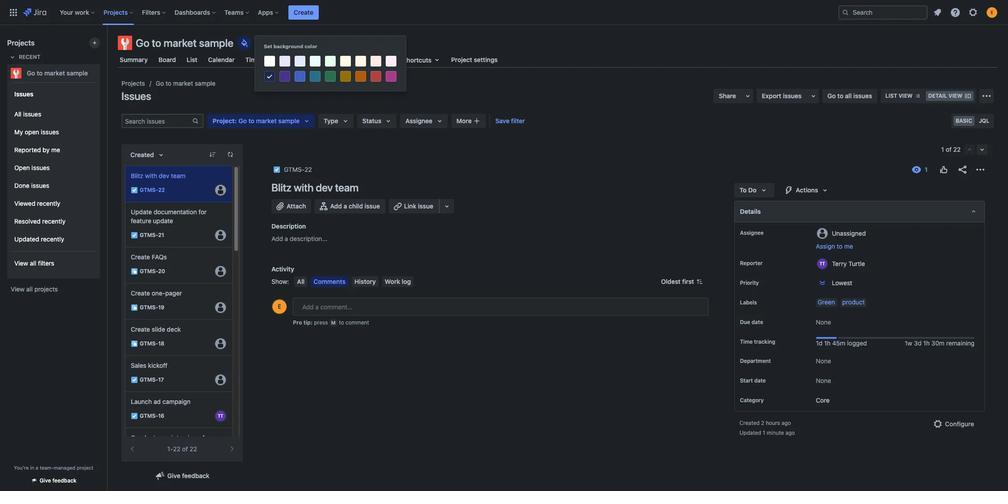 Task type: vqa. For each thing, say whether or not it's contained in the screenshot.


Task type: describe. For each thing, give the bounding box(es) containing it.
0 horizontal spatial feedback
[[53, 477, 77, 484]]

magenta radio
[[385, 70, 398, 83]]

addicon image
[[474, 117, 481, 125]]

Search issues text field
[[122, 115, 192, 127]]

green image
[[325, 71, 336, 82]]

go up summary
[[136, 37, 150, 49]]

blue radio
[[293, 70, 307, 83]]

pager
[[165, 289, 182, 297]]

timeline
[[246, 56, 271, 63]]

all for filters
[[30, 259, 36, 267]]

assign
[[816, 243, 836, 250]]

Search field
[[839, 5, 928, 19]]

add a description...
[[272, 235, 328, 243]]

conduct user interviews for feedback link
[[125, 428, 232, 473]]

gtms-17
[[140, 377, 164, 383]]

go right open export issues dropdown icon
[[828, 92, 836, 100]]

share image
[[958, 164, 968, 175]]

light-teal radio
[[309, 54, 322, 68]]

campaign
[[162, 398, 191, 406]]

view for view all filters
[[14, 259, 28, 267]]

2 vertical spatial go to market sample
[[156, 80, 216, 87]]

show:
[[272, 278, 289, 285]]

to up "board"
[[152, 37, 161, 49]]

recent
[[19, 54, 40, 60]]

minute
[[767, 430, 784, 437]]

to down board 'link'
[[166, 80, 172, 87]]

board
[[159, 56, 176, 63]]

white image
[[264, 56, 275, 67]]

link issue
[[404, 202, 434, 210]]

teal image
[[310, 71, 321, 82]]

sub task image for create slide deck
[[131, 340, 138, 348]]

comments
[[314, 278, 346, 285]]

configure
[[945, 420, 975, 428]]

notifications image
[[933, 7, 943, 18]]

project for project : go to market sample
[[213, 117, 235, 125]]

managed
[[54, 465, 75, 471]]

to do button
[[735, 183, 775, 197]]

recently for resolved recently
[[42, 217, 66, 225]]

kickoff
[[148, 362, 168, 369]]

my open issues link
[[11, 123, 96, 141]]

open
[[14, 164, 30, 171]]

light-blue radio
[[293, 54, 307, 68]]

terry turtle image
[[215, 411, 226, 422]]

save filter button
[[490, 114, 531, 128]]

light-yellow radio
[[339, 54, 352, 68]]

gtms- left copy link to issue icon
[[284, 166, 305, 173]]

your
[[60, 8, 73, 16]]

1 none from the top
[[816, 318, 832, 326]]

me for assign to me
[[845, 243, 854, 250]]

open issues
[[14, 164, 50, 171]]

gtms- for update documentation for feature update
[[140, 232, 158, 239]]

priority pin to top. only you can see pinned fields. image
[[761, 280, 768, 287]]

issues for done issues
[[31, 182, 49, 189]]

all button
[[295, 276, 307, 287]]

magenta image
[[386, 71, 397, 82]]

all for all
[[297, 278, 305, 285]]

done issues link
[[11, 177, 96, 195]]

22 inside the "gtms-22" link
[[305, 166, 312, 173]]

0 horizontal spatial issues
[[14, 90, 33, 98]]

view all projects
[[11, 285, 58, 293]]

0 vertical spatial dev
[[159, 172, 169, 180]]

work log button
[[382, 276, 414, 287]]

go to all issues link
[[823, 89, 878, 103]]

issue inside "button"
[[365, 202, 380, 210]]

done issues
[[14, 182, 49, 189]]

sample left type
[[278, 117, 300, 125]]

1 horizontal spatial give feedback button
[[150, 469, 215, 483]]

background
[[274, 43, 303, 49]]

created button
[[125, 148, 172, 162]]

gtms-18
[[140, 341, 164, 347]]

go right ':'
[[239, 117, 247, 125]]

light yellow image
[[340, 56, 351, 67]]

45m
[[833, 339, 846, 347]]

create faqs
[[131, 253, 167, 261]]

0 horizontal spatial blitz
[[131, 172, 143, 180]]

orange radio
[[354, 70, 368, 83]]

add to starred image
[[97, 68, 108, 79]]

type button
[[319, 114, 354, 128]]

0 vertical spatial team
[[171, 172, 186, 180]]

projects link
[[121, 78, 145, 89]]

create for create one-pager
[[131, 289, 150, 297]]

gtms- for sales kickoff
[[140, 377, 158, 383]]

history button
[[352, 276, 379, 287]]

priority
[[740, 280, 759, 286]]

you're in a team-managed project
[[14, 465, 93, 471]]

red radio
[[369, 70, 383, 83]]

forms link
[[279, 52, 302, 68]]

light green image
[[325, 56, 336, 67]]

gtms-19
[[140, 304, 164, 311]]

collapse recent projects image
[[7, 52, 18, 63]]

board link
[[157, 52, 178, 68]]

viewed
[[14, 199, 35, 207]]

task image for launch ad campaign
[[131, 413, 138, 420]]

16
[[158, 413, 164, 420]]

1 vertical spatial with
[[294, 181, 314, 194]]

history
[[355, 278, 376, 285]]

1 horizontal spatial go to market sample link
[[156, 78, 216, 89]]

update
[[153, 217, 173, 225]]

create button
[[288, 5, 319, 19]]

open issues link
[[11, 159, 96, 177]]

group containing issues
[[11, 82, 96, 278]]

help image
[[951, 7, 961, 18]]

updated recently
[[14, 235, 64, 243]]

create for create faqs
[[131, 253, 150, 261]]

deck
[[167, 326, 181, 333]]

to inside button
[[837, 243, 843, 250]]

1 horizontal spatial give feedback
[[167, 472, 210, 480]]

filters
[[38, 259, 54, 267]]

give for the leftmost give feedback button
[[40, 477, 51, 484]]

reporter
[[740, 260, 763, 267]]

0 vertical spatial updated
[[14, 235, 39, 243]]

1d
[[816, 339, 823, 347]]

gtms- for create one-pager
[[140, 304, 158, 311]]

sample up the calendar
[[199, 37, 234, 49]]

gtms-21
[[140, 232, 164, 239]]

resolved recently link
[[11, 213, 96, 230]]

a for child
[[344, 202, 347, 210]]

1 of 22
[[942, 146, 961, 153]]

calendar
[[208, 56, 235, 63]]

all for projects
[[26, 285, 33, 293]]

work
[[385, 278, 400, 285]]

yellow image
[[340, 71, 351, 82]]

share button
[[714, 89, 753, 103]]

to
[[740, 186, 747, 194]]

gtms-16
[[140, 413, 164, 420]]

banner containing your work
[[0, 0, 1009, 25]]

:
[[235, 117, 237, 125]]

time tracking pin to top. only you can see pinned fields. image
[[778, 339, 785, 346]]

go down the recent
[[27, 69, 35, 77]]

detail view
[[929, 92, 963, 99]]

market right ':'
[[256, 117, 277, 125]]

1 inside created 2 hours ago updated 1 minute ago
[[763, 430, 766, 437]]

0 horizontal spatial blitz with dev team
[[131, 172, 186, 180]]

recently for viewed recently
[[37, 199, 60, 207]]

sub task image for create one-pager
[[131, 304, 138, 311]]

primary element
[[5, 0, 839, 25]]

light magenta image
[[386, 56, 397, 67]]

open export issues dropdown image
[[808, 91, 819, 101]]

open share dialog image
[[743, 91, 753, 101]]

0 horizontal spatial give feedback button
[[25, 473, 82, 488]]

attach
[[287, 202, 306, 210]]

light-green radio
[[324, 54, 337, 68]]

create project image
[[91, 39, 98, 46]]

updated inside created 2 hours ago updated 1 minute ago
[[740, 430, 762, 437]]

filters
[[142, 8, 160, 16]]

list for list view
[[886, 92, 898, 99]]

project for project settings
[[451, 56, 472, 63]]

projects for projects link
[[121, 80, 145, 87]]

set background color image
[[239, 38, 250, 48]]

go down board 'link'
[[156, 80, 164, 87]]

launch
[[131, 398, 152, 406]]

all issues link
[[11, 105, 96, 123]]

my
[[14, 128, 23, 136]]

1 vertical spatial blitz
[[272, 181, 292, 194]]

color
[[305, 43, 317, 49]]

1 vertical spatial gtms-22
[[140, 187, 165, 194]]

to right open export issues dropdown icon
[[838, 92, 844, 100]]

faqs
[[152, 253, 167, 261]]

product link
[[841, 298, 867, 307]]

by
[[43, 146, 50, 153]]

issues for export issues
[[783, 92, 802, 100]]

tracking
[[754, 339, 776, 345]]

issues inside tab list
[[339, 56, 358, 63]]

light-magenta radio
[[385, 54, 398, 68]]

lowest
[[832, 279, 853, 287]]

light teal image
[[310, 56, 321, 67]]

3d
[[914, 339, 922, 347]]

import and bulk change issues image
[[982, 91, 993, 101]]

dark image
[[265, 71, 275, 82]]

21
[[158, 232, 164, 239]]

purple image
[[280, 71, 290, 82]]

task image left the "gtms-22" link
[[273, 166, 281, 173]]

attach button
[[272, 199, 312, 214]]

team-
[[40, 465, 54, 471]]

assignee inside dropdown button
[[406, 117, 433, 125]]

configure link
[[928, 417, 980, 432]]

create for create slide deck
[[131, 326, 150, 333]]

order by image
[[156, 150, 167, 160]]

0 vertical spatial ago
[[782, 420, 791, 427]]

actions image
[[976, 164, 986, 175]]

time
[[740, 339, 753, 345]]

1 horizontal spatial team
[[335, 181, 359, 194]]

apps button
[[255, 5, 282, 19]]

teal radio
[[309, 70, 322, 83]]

1 horizontal spatial gtms-22
[[284, 166, 312, 173]]

light-red radio
[[369, 54, 383, 68]]

none for start date
[[816, 377, 832, 385]]

filter
[[511, 117, 525, 125]]

light-orange radio
[[354, 54, 368, 68]]

shortcuts
[[403, 56, 432, 64]]

remaining
[[947, 339, 975, 347]]

light-purple radio
[[278, 54, 292, 68]]

pages
[[311, 56, 329, 63]]

dark radio
[[263, 70, 276, 84]]



Task type: locate. For each thing, give the bounding box(es) containing it.
add for add a child issue
[[330, 202, 342, 210]]

date left due date pin to top. only you can see pinned fields. image
[[752, 319, 764, 326]]

market down list link
[[173, 80, 193, 87]]

jira image
[[23, 7, 46, 18], [23, 7, 46, 18]]

blue image
[[295, 71, 306, 82]]

1 horizontal spatial issues
[[121, 90, 151, 102]]

assignee right status dropdown button
[[406, 117, 433, 125]]

created for created
[[130, 151, 154, 159]]

0 vertical spatial me
[[51, 146, 60, 153]]

1
[[942, 146, 945, 153], [763, 430, 766, 437]]

0 horizontal spatial 1h
[[825, 339, 831, 347]]

1 horizontal spatial blitz
[[272, 181, 292, 194]]

updated down 2
[[740, 430, 762, 437]]

feature
[[131, 217, 151, 225]]

create for create
[[294, 8, 314, 16]]

gtms- for launch ad campaign
[[140, 413, 158, 420]]

gtms- down create one-pager
[[140, 304, 158, 311]]

0 vertical spatial blitz
[[131, 172, 143, 180]]

view for detail view
[[949, 92, 963, 99]]

go to market sample down the recent
[[27, 69, 88, 77]]

issue
[[365, 202, 380, 210], [418, 202, 434, 210]]

for right "documentation"
[[199, 208, 207, 216]]

recently for updated recently
[[41, 235, 64, 243]]

1 vertical spatial team
[[335, 181, 359, 194]]

reported
[[14, 146, 41, 153]]

reported by me link
[[11, 141, 96, 159]]

1 horizontal spatial me
[[845, 243, 854, 250]]

create left slide
[[131, 326, 150, 333]]

none up core on the bottom right
[[816, 377, 832, 385]]

2 horizontal spatial a
[[344, 202, 347, 210]]

0 horizontal spatial created
[[130, 151, 154, 159]]

export issues button
[[757, 89, 819, 103]]

give feedback button down 1-22 of 22
[[150, 469, 215, 483]]

vote options: no one has voted for this issue yet. image
[[939, 164, 950, 175]]

1 horizontal spatial assignee
[[740, 230, 764, 236]]

1 vertical spatial ago
[[786, 430, 795, 437]]

0 horizontal spatial 1
[[763, 430, 766, 437]]

1 horizontal spatial give
[[167, 472, 180, 480]]

2 vertical spatial sub task image
[[131, 340, 138, 348]]

description
[[272, 222, 306, 230]]

0 vertical spatial of
[[946, 146, 952, 153]]

1 vertical spatial view
[[11, 285, 25, 293]]

1 horizontal spatial feedback
[[131, 443, 158, 451]]

export
[[762, 92, 782, 100]]

issues up "yellow" option
[[339, 56, 358, 63]]

menu bar
[[293, 276, 416, 287]]

view left the projects
[[11, 285, 25, 293]]

1 horizontal spatial 1
[[942, 146, 945, 153]]

created inside created 2 hours ago updated 1 minute ago
[[740, 420, 760, 427]]

none for department
[[816, 357, 832, 365]]

date right the start
[[755, 378, 766, 384]]

0 vertical spatial go to market sample
[[136, 37, 234, 49]]

of up vote options: no one has voted for this issue yet. icon
[[946, 146, 952, 153]]

give feedback button down you're in a team-managed project
[[25, 473, 82, 488]]

forms
[[281, 56, 300, 63]]

1 vertical spatial project
[[213, 117, 235, 125]]

of down interviews
[[182, 445, 188, 453]]

conduct user interviews for feedback
[[131, 434, 210, 451]]

to down the recent
[[37, 69, 43, 77]]

1 horizontal spatial of
[[946, 146, 952, 153]]

issues for all issues
[[23, 110, 41, 118]]

create inside button
[[294, 8, 314, 16]]

settings image
[[968, 7, 979, 18]]

create left one-
[[131, 289, 150, 297]]

1 horizontal spatial 1h
[[924, 339, 930, 347]]

go to market sample link down the recent
[[7, 64, 96, 82]]

task image up update
[[131, 187, 138, 194]]

created left 2
[[740, 420, 760, 427]]

2 view from the left
[[949, 92, 963, 99]]

1 vertical spatial recently
[[42, 217, 66, 225]]

1 horizontal spatial add
[[330, 202, 342, 210]]

sample left add to starred image
[[67, 69, 88, 77]]

create
[[294, 8, 314, 16], [131, 253, 150, 261], [131, 289, 150, 297], [131, 326, 150, 333]]

issues
[[783, 92, 802, 100], [854, 92, 873, 100], [23, 110, 41, 118], [41, 128, 59, 136], [32, 164, 50, 171], [31, 182, 49, 189]]

newest first image
[[696, 278, 703, 285]]

ad
[[154, 398, 161, 406]]

1 vertical spatial dev
[[316, 181, 333, 194]]

created inside created dropdown button
[[130, 151, 154, 159]]

issues up viewed recently
[[31, 182, 49, 189]]

profile image of eloisefrancis23 image
[[272, 300, 287, 314]]

1 vertical spatial add
[[272, 235, 283, 243]]

date for start date
[[755, 378, 766, 384]]

sub task image left gtms-18
[[131, 340, 138, 348]]

go to market sample up list link
[[136, 37, 234, 49]]

2 sub task image from the top
[[131, 304, 138, 311]]

sample down list link
[[195, 80, 216, 87]]

me for reported by me
[[51, 146, 60, 153]]

a left the child
[[344, 202, 347, 210]]

3 sub task image from the top
[[131, 340, 138, 348]]

2 vertical spatial none
[[816, 377, 832, 385]]

0 horizontal spatial all
[[14, 110, 21, 118]]

add a child issue
[[330, 202, 380, 210]]

1 vertical spatial all
[[30, 259, 36, 267]]

summary
[[120, 56, 148, 63]]

0 vertical spatial all
[[846, 92, 852, 100]]

0 vertical spatial gtms-22
[[284, 166, 312, 173]]

light red image
[[371, 56, 381, 67]]

2 horizontal spatial feedback
[[182, 472, 210, 480]]

category
[[740, 397, 764, 404]]

start
[[740, 378, 753, 384]]

viewed recently link
[[11, 195, 96, 213]]

sub task image for create faqs
[[131, 268, 138, 275]]

1 horizontal spatial dev
[[316, 181, 333, 194]]

add left the child
[[330, 202, 342, 210]]

view left filters
[[14, 259, 28, 267]]

1h right 1d
[[825, 339, 831, 347]]

0 vertical spatial 1
[[942, 146, 945, 153]]

issues inside the go to all issues link
[[854, 92, 873, 100]]

oldest first
[[661, 278, 694, 285]]

recently down done issues 'link'
[[37, 199, 60, 207]]

sidebar navigation image
[[97, 36, 117, 54]]

group containing all issues
[[11, 103, 96, 251]]

add down description
[[272, 235, 283, 243]]

issue inside button
[[418, 202, 434, 210]]

feedback inside conduct user interviews for feedback
[[131, 443, 158, 451]]

1 vertical spatial a
[[285, 235, 288, 243]]

actions
[[796, 186, 818, 194]]

1 group from the top
[[11, 82, 96, 278]]

gtms- for create slide deck
[[140, 341, 158, 347]]

project settings link
[[450, 52, 500, 68]]

give feedback button
[[150, 469, 215, 483], [25, 473, 82, 488]]

documentation
[[154, 208, 197, 216]]

list for list
[[187, 56, 197, 63]]

17
[[158, 377, 164, 383]]

settings
[[474, 56, 498, 63]]

green radio
[[324, 70, 337, 83]]

gtms- up update
[[140, 187, 158, 194]]

status button
[[357, 114, 397, 128]]

project left settings
[[451, 56, 472, 63]]

go to market sample down list link
[[156, 80, 216, 87]]

light orange image
[[356, 56, 366, 67]]

1 vertical spatial updated
[[740, 430, 762, 437]]

view inside group
[[14, 259, 28, 267]]

red image
[[371, 71, 381, 82]]

light blue image
[[295, 56, 306, 67]]

1 vertical spatial created
[[740, 420, 760, 427]]

0 vertical spatial project
[[451, 56, 472, 63]]

all up my
[[14, 110, 21, 118]]

assign to me button
[[816, 242, 976, 251]]

list right go to all issues
[[886, 92, 898, 99]]

list right "board"
[[187, 56, 197, 63]]

create slide deck
[[131, 326, 181, 333]]

issues left list view
[[854, 92, 873, 100]]

issues down all issues link
[[41, 128, 59, 136]]

add for add a description...
[[272, 235, 283, 243]]

updated down resolved
[[14, 235, 39, 243]]

view
[[14, 259, 28, 267], [11, 285, 25, 293]]

details
[[740, 208, 761, 215]]

project settings
[[451, 56, 498, 63]]

view for view all projects
[[11, 285, 25, 293]]

0 horizontal spatial give feedback
[[40, 477, 77, 484]]

white radio
[[263, 54, 276, 68]]

for right interviews
[[202, 434, 210, 442]]

link issue button
[[389, 199, 440, 214]]

sub task image left the gtms-19
[[131, 304, 138, 311]]

19
[[158, 304, 164, 311]]

1 horizontal spatial updated
[[740, 430, 762, 437]]

comment
[[346, 319, 369, 326]]

me down the 'unassigned'
[[845, 243, 854, 250]]

give down the 1-
[[167, 472, 180, 480]]

start date
[[740, 378, 766, 384]]

0 horizontal spatial updated
[[14, 235, 39, 243]]

0 vertical spatial sub task image
[[131, 268, 138, 275]]

tip:
[[304, 319, 313, 326]]

all left filters
[[30, 259, 36, 267]]

feedback down 1-22 of 22
[[182, 472, 210, 480]]

child
[[349, 202, 363, 210]]

you're
[[14, 465, 29, 471]]

gtms-20
[[140, 268, 165, 275]]

group
[[11, 82, 96, 278], [11, 103, 96, 251]]

gtms- down the sales kickoff
[[140, 377, 158, 383]]

1 vertical spatial assignee
[[740, 230, 764, 236]]

none down green link at the bottom
[[816, 318, 832, 326]]

2 none from the top
[[816, 357, 832, 365]]

1 vertical spatial blitz with dev team
[[272, 181, 359, 194]]

0 vertical spatial assignee
[[406, 117, 433, 125]]

1 issue from the left
[[365, 202, 380, 210]]

all for all issues
[[14, 110, 21, 118]]

orange image
[[356, 71, 366, 82]]

project : go to market sample
[[213, 117, 300, 125]]

basic
[[956, 117, 973, 124]]

terry
[[832, 260, 847, 267]]

0 horizontal spatial list
[[187, 56, 197, 63]]

1 vertical spatial go to market sample
[[27, 69, 88, 77]]

1 vertical spatial of
[[182, 445, 188, 453]]

calendar link
[[206, 52, 237, 68]]

detail
[[929, 92, 948, 99]]

search image
[[842, 9, 850, 16]]

0 vertical spatial blitz with dev team
[[131, 172, 186, 180]]

projects up the recent
[[7, 39, 35, 47]]

project inside project settings link
[[451, 56, 472, 63]]

viewed recently
[[14, 199, 60, 207]]

recently down resolved recently link
[[41, 235, 64, 243]]

interviews
[[172, 434, 201, 442]]

0 vertical spatial add
[[330, 202, 342, 210]]

0 horizontal spatial view
[[899, 92, 913, 99]]

0 horizontal spatial go to market sample link
[[7, 64, 96, 82]]

0 horizontal spatial project
[[213, 117, 235, 125]]

recently down viewed recently link in the left of the page
[[42, 217, 66, 225]]

task image for blitz with dev team
[[131, 187, 138, 194]]

for inside conduct user interviews for feedback
[[202, 434, 210, 442]]

0 horizontal spatial gtms-22
[[140, 187, 165, 194]]

green link
[[816, 298, 837, 307]]

to right m
[[339, 319, 344, 326]]

team up "add a child issue" "button"
[[335, 181, 359, 194]]

created for created 2 hours ago updated 1 minute ago
[[740, 420, 760, 427]]

list inside tab list
[[187, 56, 197, 63]]

details element
[[735, 201, 985, 222]]

assignee button
[[400, 114, 448, 128]]

me inside button
[[845, 243, 854, 250]]

1 vertical spatial none
[[816, 357, 832, 365]]

created left order by icon
[[130, 151, 154, 159]]

view left detail
[[899, 92, 913, 99]]

a for description...
[[285, 235, 288, 243]]

0 horizontal spatial of
[[182, 445, 188, 453]]

none
[[816, 318, 832, 326], [816, 357, 832, 365], [816, 377, 832, 385]]

sort descending image
[[209, 151, 216, 158]]

projects right work
[[104, 8, 128, 16]]

task image
[[273, 166, 281, 173], [131, 187, 138, 194], [131, 232, 138, 239], [131, 413, 138, 420]]

0 vertical spatial list
[[187, 56, 197, 63]]

refresh image
[[227, 151, 234, 158]]

1 vertical spatial date
[[755, 378, 766, 384]]

set
[[264, 43, 272, 49]]

appswitcher icon image
[[8, 7, 19, 18]]

2 1h from the left
[[924, 339, 930, 347]]

issue right the child
[[365, 202, 380, 210]]

tab list containing issues
[[113, 52, 1003, 68]]

export issues
[[762, 92, 802, 100]]

1d 1h 45m logged
[[816, 339, 867, 347]]

assign to me
[[816, 243, 854, 250]]

add inside "button"
[[330, 202, 342, 210]]

create one-pager
[[131, 289, 182, 297]]

feedback down the managed
[[53, 477, 77, 484]]

2 horizontal spatial issues
[[339, 56, 358, 63]]

1 vertical spatial me
[[845, 243, 854, 250]]

green
[[818, 298, 836, 306]]

1 horizontal spatial view
[[949, 92, 963, 99]]

with down created dropdown button
[[145, 172, 157, 180]]

1 sub task image from the top
[[131, 268, 138, 275]]

1 horizontal spatial all
[[297, 278, 305, 285]]

give
[[167, 472, 180, 480], [40, 477, 51, 484]]

0 horizontal spatial me
[[51, 146, 60, 153]]

banner
[[0, 0, 1009, 25]]

task image
[[131, 377, 138, 384]]

issues up all issues
[[14, 90, 33, 98]]

20
[[158, 268, 165, 275]]

issues inside done issues 'link'
[[31, 182, 49, 189]]

0 vertical spatial date
[[752, 319, 764, 326]]

1 horizontal spatial a
[[285, 235, 288, 243]]

ago
[[782, 420, 791, 427], [786, 430, 795, 437]]

in
[[30, 465, 34, 471]]

give feedback down you're in a team-managed project
[[40, 477, 77, 484]]

0 vertical spatial created
[[130, 151, 154, 159]]

issues for open issues
[[32, 164, 50, 171]]

assignee down details
[[740, 230, 764, 236]]

1-
[[167, 445, 173, 453]]

me
[[51, 146, 60, 153], [845, 243, 854, 250]]

0 horizontal spatial issue
[[365, 202, 380, 210]]

logged
[[848, 339, 867, 347]]

all left the projects
[[26, 285, 33, 293]]

terry turtle
[[832, 260, 866, 267]]

market up all issues link
[[44, 69, 65, 77]]

date for due date
[[752, 319, 764, 326]]

your profile and settings image
[[987, 7, 998, 18]]

none down 1d
[[816, 357, 832, 365]]

a down description
[[285, 235, 288, 243]]

0 horizontal spatial add
[[272, 235, 283, 243]]

issues up open
[[23, 110, 41, 118]]

0 horizontal spatial with
[[145, 172, 157, 180]]

apps
[[258, 8, 273, 16]]

yellow radio
[[339, 70, 352, 83]]

issues inside my open issues link
[[41, 128, 59, 136]]

summary link
[[118, 52, 150, 68]]

ago right minute
[[786, 430, 795, 437]]

Add a comment… field
[[293, 298, 709, 316]]

issues down "reported by me"
[[32, 164, 50, 171]]

gtms- for blitz with dev team
[[140, 187, 158, 194]]

issues inside open issues "link"
[[32, 164, 50, 171]]

list view
[[886, 92, 913, 99]]

blitz up "attach" button
[[272, 181, 292, 194]]

team
[[171, 172, 186, 180], [335, 181, 359, 194]]

save filter
[[496, 117, 525, 125]]

issues inside export issues button
[[783, 92, 802, 100]]

issue right link
[[418, 202, 434, 210]]

gtms-22 up update
[[140, 187, 165, 194]]

3 none from the top
[[816, 377, 832, 385]]

0 horizontal spatial dev
[[159, 172, 169, 180]]

for inside update documentation for feature update
[[199, 208, 207, 216]]

1 vertical spatial all
[[297, 278, 305, 285]]

done
[[14, 182, 29, 189]]

projects
[[104, 8, 128, 16], [7, 39, 35, 47], [121, 80, 145, 87]]

0 vertical spatial for
[[199, 208, 207, 216]]

log
[[402, 278, 411, 285]]

1 vertical spatial projects
[[7, 39, 35, 47]]

menu bar containing all
[[293, 276, 416, 287]]

0 horizontal spatial a
[[36, 465, 38, 471]]

task image for update documentation for feature update
[[131, 232, 138, 239]]

pages link
[[309, 52, 330, 68]]

2 vertical spatial projects
[[121, 80, 145, 87]]

gtms- for create faqs
[[140, 268, 158, 275]]

purple radio
[[278, 70, 292, 83]]

all inside button
[[297, 278, 305, 285]]

1 up vote options: no one has voted for this issue yet. icon
[[942, 146, 945, 153]]

me right the by
[[51, 146, 60, 153]]

light purple image
[[280, 56, 290, 67]]

to right ':'
[[249, 117, 255, 125]]

2 group from the top
[[11, 103, 96, 251]]

0 horizontal spatial team
[[171, 172, 186, 180]]

sales
[[131, 362, 146, 369]]

1 down 2
[[763, 430, 766, 437]]

1 horizontal spatial list
[[886, 92, 898, 99]]

gtms-22 up attach
[[284, 166, 312, 173]]

1 1h from the left
[[825, 339, 831, 347]]

0 vertical spatial with
[[145, 172, 157, 180]]

update
[[131, 208, 152, 216]]

issues inside all issues link
[[23, 110, 41, 118]]

project up refresh image
[[213, 117, 235, 125]]

2 vertical spatial a
[[36, 465, 38, 471]]

create up gtms-20
[[131, 253, 150, 261]]

1 vertical spatial 1
[[763, 430, 766, 437]]

pro tip: press m to comment
[[293, 319, 369, 326]]

1 vertical spatial sub task image
[[131, 304, 138, 311]]

view right detail
[[949, 92, 963, 99]]

create right apps popup button
[[294, 8, 314, 16]]

1 horizontal spatial issue
[[418, 202, 434, 210]]

pro
[[293, 319, 302, 326]]

1 horizontal spatial created
[[740, 420, 760, 427]]

projects inside projects popup button
[[104, 8, 128, 16]]

a inside "add a child issue" "button"
[[344, 202, 347, 210]]

projects for projects popup button
[[104, 8, 128, 16]]

0 vertical spatial none
[[816, 318, 832, 326]]

give feedback down 1-22 of 22
[[167, 472, 210, 480]]

view all filters link
[[11, 255, 96, 272]]

give down team-
[[40, 477, 51, 484]]

1 view from the left
[[899, 92, 913, 99]]

hours
[[766, 420, 781, 427]]

sub task image
[[131, 268, 138, 275], [131, 304, 138, 311], [131, 340, 138, 348]]

0 vertical spatial view
[[14, 259, 28, 267]]

market up list link
[[164, 37, 197, 49]]

2 issue from the left
[[418, 202, 434, 210]]

give for right give feedback button
[[167, 472, 180, 480]]

with down the "gtms-22" link
[[294, 181, 314, 194]]

due date pin to top. only you can see pinned fields. image
[[765, 319, 772, 326]]

gtms- down create slide deck at bottom left
[[140, 341, 158, 347]]

dev down order by icon
[[159, 172, 169, 180]]

1 horizontal spatial blitz with dev team
[[272, 181, 359, 194]]

blitz down created dropdown button
[[131, 172, 143, 180]]

view for list view
[[899, 92, 913, 99]]

0 horizontal spatial assignee
[[406, 117, 433, 125]]

go to market sample link down list link
[[156, 78, 216, 89]]

1 vertical spatial for
[[202, 434, 210, 442]]

tab list
[[113, 52, 1003, 68]]

copy link to issue image
[[310, 166, 317, 173]]



